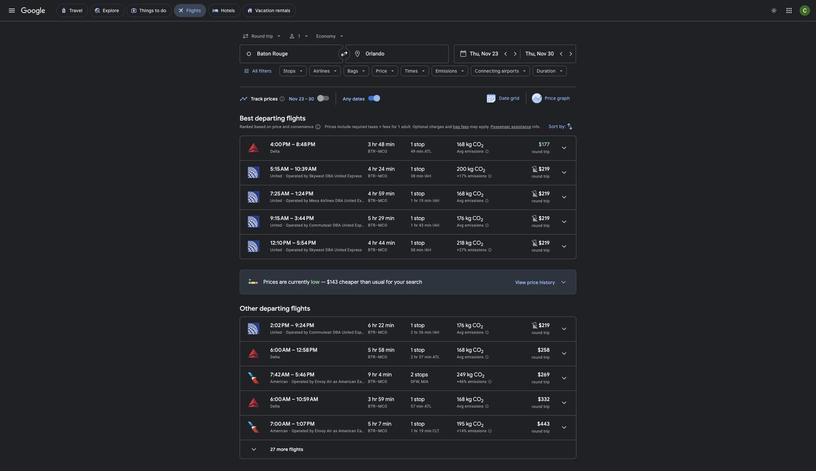 Task type: locate. For each thing, give the bounding box(es) containing it.
mco for 9 hr 4 min
[[378, 380, 387, 384]]

1 5 from the top
[[368, 215, 371, 222]]

10 round from the top
[[532, 430, 543, 434]]

1 horizontal spatial 57
[[419, 355, 424, 360]]

min right 7
[[383, 421, 392, 428]]

4 left 24
[[368, 166, 371, 173]]

min for 9 hr 4 min btr – mco
[[383, 372, 392, 379]]

mco down 44
[[378, 248, 387, 253]]

6 round from the top
[[532, 331, 543, 335]]

btr down total duration 4 hr 44 min. element
[[368, 248, 376, 253]]

leaves baton rouge metropolitan airport at 4:00 pm on thursday, november 23 and arrives at orlando international airport at 8:48 pm on thursday, november 23. element
[[270, 141, 315, 148]]

duration button
[[533, 63, 567, 79]]

round inside $332 round trip
[[532, 405, 543, 409]]

5 for 5 hr 29 min
[[368, 215, 371, 222]]

airlines button
[[309, 63, 341, 79]]

price
[[376, 68, 387, 74], [545, 95, 556, 101]]

219 us dollars text field for 176
[[539, 323, 550, 329]]

1 vertical spatial price
[[527, 280, 539, 286]]

envoy
[[315, 380, 326, 384], [315, 429, 326, 434]]

1 vertical spatial 219 us dollars text field
[[539, 240, 550, 247]]

9 1 stop flight. element from the top
[[411, 421, 425, 429]]

0 horizontal spatial price
[[376, 68, 387, 74]]

iah right 43
[[433, 223, 440, 228]]

min inside 4 hr 44 min btr – mco
[[386, 240, 395, 247]]

1 vertical spatial 59
[[378, 397, 384, 403]]

iah down layover (1 of 1) is a 1 hr 43 min layover at george bush intercontinental airport in houston. element
[[425, 248, 431, 253]]

and left bag
[[445, 125, 452, 129]]

find the best price region
[[240, 90, 577, 110]]

airlines right stops popup button
[[313, 68, 330, 74]]

6 avg emissions from the top
[[457, 405, 484, 409]]

stop inside 1 stop 2 hr 36 min iah
[[414, 323, 425, 329]]

min inside 6 hr 22 min btr – mco
[[385, 323, 394, 329]]

1 horizontal spatial fees
[[461, 125, 469, 129]]

0 vertical spatial operated by skywest dba united express
[[286, 174, 362, 179]]

+46% emissions
[[457, 380, 487, 385]]

atl up layover (1 of 2) is a 1 hr 2 min layover at dallas/fort worth international airport in dallas. layover (2 of 2) is a 2 hr 6 min layover at miami international airport in miami. 'element'
[[433, 355, 440, 360]]

hr inside 3 hr 59 min btr – mco
[[372, 397, 377, 403]]

2 176 kg co 2 from the top
[[457, 323, 483, 330]]

1 inside the 1 stop 49 min atl
[[411, 141, 413, 148]]

mco for 6 hr 22 min
[[378, 331, 387, 335]]

Return text field
[[526, 45, 556, 63]]

layover (1 of 1) is a 1 hr 19 min layover at charlotte douglas international airport in charlotte. element
[[411, 429, 454, 434]]

2 $219 from the top
[[539, 191, 550, 197]]

trip inside $269 round trip
[[544, 380, 550, 385]]

min right 36
[[425, 331, 432, 335]]

operated down 7:25 am – 1:24 pm
[[286, 199, 303, 203]]

total duration 4 hr 24 min. element
[[368, 166, 411, 174]]

168 kg co 2 for 4 hr 59 min
[[457, 191, 484, 198]]

Departure time: 7:25 AM. text field
[[270, 191, 289, 197]]

6 1 stop flight. element from the top
[[411, 323, 425, 330]]

8 btr from the top
[[368, 380, 376, 384]]

58 inside 1 stop 58 min iah
[[411, 248, 416, 253]]

None field
[[240, 30, 285, 42], [314, 30, 348, 42], [240, 30, 285, 42], [314, 30, 348, 42]]

168 kg co 2 up 249 kg co 2
[[457, 347, 484, 355]]

5 round trip from the top
[[532, 331, 550, 335]]

min down 9 hr 4 min btr – mco
[[386, 397, 394, 403]]

for left 'adult.'
[[392, 125, 397, 129]]

2 inside 249 kg co 2
[[482, 374, 485, 380]]

mco inside '5 hr 58 min btr – mco'
[[378, 355, 387, 360]]

0 vertical spatial 57
[[419, 355, 424, 360]]

$219 for 4 hr 24 min
[[539, 166, 550, 173]]

7 1 stop flight. element from the top
[[411, 347, 425, 355]]

dba for 10:39 am
[[326, 174, 333, 179]]

hr inside 4 hr 44 min btr – mco
[[373, 240, 378, 247]]

8 stop from the top
[[414, 397, 425, 403]]

mco inside 4 hr 59 min btr – mco
[[378, 199, 387, 203]]

for
[[392, 125, 397, 129], [386, 279, 393, 286]]

1 vertical spatial 57
[[411, 405, 416, 409]]

7 round from the top
[[532, 356, 543, 360]]

btr inside 4 hr 24 min btr – mco
[[368, 174, 376, 179]]

1 air from the top
[[327, 380, 332, 384]]

2 vertical spatial flights
[[289, 447, 303, 453]]

operated for 1:24 pm
[[286, 199, 303, 203]]

1 vertical spatial atl
[[433, 355, 440, 360]]

by down 5:46 pm on the left
[[310, 380, 314, 384]]

1:07 pm
[[296, 421, 315, 428]]

min inside '5 hr 58 min btr – mco'
[[386, 347, 395, 354]]

hr inside 1 stop 2 hr 57 min atl
[[414, 355, 418, 360]]

19 up 1 stop 1 hr 43 min iah
[[419, 199, 424, 203]]

4 right 9
[[379, 372, 382, 379]]

5 inside '5 hr 58 min btr – mco'
[[368, 347, 371, 354]]

– left arrival time: 12:58 pm. text box
[[292, 347, 295, 354]]

iah inside the 1 stop 38 min iah
[[425, 174, 431, 179]]

btr down total duration 3 hr 59 min. "element"
[[368, 405, 376, 409]]

round trip
[[532, 174, 550, 179], [532, 199, 550, 204], [532, 224, 550, 228], [532, 248, 550, 253], [532, 331, 550, 335]]

2 btr from the top
[[368, 174, 376, 179]]

layover (1 of 1) is a 1 hr 19 min layover at george bush intercontinental airport in houston. element
[[411, 198, 454, 204]]

stop up the 38
[[414, 166, 425, 173]]

dba for 9:24 pm
[[333, 331, 341, 335]]

btr for 6 hr 22 min
[[368, 331, 376, 335]]

total duration 3 hr 59 min. element
[[368, 397, 411, 404]]

min for 3 hr 48 min btr – mco
[[386, 141, 395, 148]]

operated by skywest dba united express down 10:39 am
[[286, 174, 362, 179]]

1 vertical spatial 176 kg co 2
[[457, 323, 483, 330]]

0 vertical spatial eagle
[[357, 380, 367, 384]]

6:00 am inside 6:00 am – 10:59 am delta
[[270, 397, 291, 403]]

$219 left flight details. leaves baton rouge metropolitan airport at 2:02 pm on thursday, november 23 and arrives at orlando international airport at 9:24 pm on thursday, november 23. 'icon'
[[539, 323, 550, 329]]

1 vertical spatial 19
[[419, 429, 424, 434]]

fees right bag
[[461, 125, 469, 129]]

10 trip from the top
[[544, 430, 550, 434]]

bags
[[348, 68, 358, 74]]

hr left 36
[[414, 331, 418, 335]]

168 down +46%
[[457, 397, 465, 403]]

btr inside 9 hr 4 min btr – mco
[[368, 380, 376, 384]]

kg inside 200 kg co 2
[[468, 166, 474, 173]]

7 mco from the top
[[378, 355, 387, 360]]

layover (1 of 1) is a 1 hr 43 min layover at george bush intercontinental airport in houston. element
[[411, 223, 454, 228]]

$219 for 6 hr 22 min
[[539, 323, 550, 329]]

atl
[[425, 149, 432, 154], [433, 355, 440, 360], [425, 405, 432, 409]]

12:10 pm – 5:54 pm
[[270, 240, 316, 247]]

avg up 200 in the top of the page
[[457, 149, 464, 154]]

more
[[277, 447, 288, 453]]

2 for 6 hr 22 min
[[481, 325, 483, 330]]

operated for 10:39 am
[[286, 174, 303, 179]]

Departure time: 4:00 PM. text field
[[270, 141, 290, 148]]

2:02 pm – 9:24 pm
[[270, 323, 314, 329]]

operated by envoy air as american eagle
[[292, 380, 367, 384], [292, 429, 367, 434]]

mco for 5 hr 29 min
[[378, 223, 387, 228]]

2 219 us dollars text field from the top
[[539, 215, 550, 222]]

6:00 am inside 6:00 am – 12:58 pm delta
[[270, 347, 291, 354]]

2 delta from the top
[[270, 355, 280, 360]]

commuteair down 3:44 pm
[[309, 223, 332, 228]]

and
[[283, 125, 290, 129], [445, 125, 452, 129]]

19 inside 1 stop 1 hr 19 min clt
[[419, 429, 424, 434]]

0 vertical spatial 219 us dollars text field
[[539, 166, 550, 173]]

kg for 5 hr 58 min
[[466, 347, 472, 354]]

min left clt
[[425, 429, 432, 434]]

1 horizontal spatial and
[[445, 125, 452, 129]]

stop inside the 1 stop 38 min iah
[[414, 166, 425, 173]]

mco down total duration 3 hr 59 min. "element"
[[378, 405, 387, 409]]

fees
[[383, 125, 391, 129], [461, 125, 469, 129]]

this price for this flight doesn't include overhead bin access. if you need a carry-on bag, use the bags filter to update prices. image down $177 round trip
[[531, 165, 539, 173]]

1 vertical spatial operated by skywest dba united express
[[286, 248, 362, 253]]

6 avg from the top
[[457, 405, 464, 409]]

emissions for 5 hr 7 min
[[468, 429, 487, 434]]

kg for 9 hr 4 min
[[467, 372, 473, 379]]

clt
[[433, 429, 440, 434]]

delta inside 4:00 pm – 8:48 pm delta
[[270, 149, 280, 154]]

4 avg from the top
[[457, 331, 464, 335]]

1 avg emissions from the top
[[457, 149, 484, 154]]

0 vertical spatial 58
[[411, 248, 416, 253]]

express left 4 hr 44 min btr – mco
[[348, 248, 362, 253]]

8 1 stop flight. element from the top
[[411, 397, 425, 404]]

avg up 249
[[457, 355, 464, 360]]

iah inside 1 stop 1 hr 19 min iah
[[433, 199, 440, 203]]

min inside 4 hr 59 min btr – mco
[[386, 191, 395, 197]]

departing for other
[[260, 305, 290, 313]]

by for 1:07 pm
[[310, 429, 314, 434]]

trip inside $332 round trip
[[544, 405, 550, 409]]

avg emissions for 5 hr 29 min
[[457, 223, 484, 228]]

0 vertical spatial 176 kg co 2
[[457, 215, 483, 223]]

6 mco from the top
[[378, 331, 387, 335]]

0 vertical spatial 19
[[419, 199, 424, 203]]

emissions for 6 hr 22 min
[[465, 331, 484, 335]]

iah up 1 stop 1 hr 43 min iah
[[433, 199, 440, 203]]

1 btr from the top
[[368, 149, 376, 154]]

1 stop flight. element down 36
[[411, 347, 425, 355]]

1 mco from the top
[[378, 149, 387, 154]]

0 vertical spatial skywest
[[309, 174, 324, 179]]

4 round from the top
[[532, 224, 543, 228]]

iah inside 1 stop 2 hr 36 min iah
[[433, 331, 440, 335]]

flight details. leaves baton rouge metropolitan airport at 7:00 am on thursday, november 23 and arrives at orlando international airport at 1:07 pm on thursday, november 23. image
[[556, 420, 572, 436]]

min right '49' at the right top of the page
[[417, 149, 423, 154]]

5 avg emissions from the top
[[457, 355, 484, 360]]

2 168 from the top
[[457, 191, 465, 197]]

atl inside the 1 stop 49 min atl
[[425, 149, 432, 154]]

min right the 38
[[417, 174, 423, 179]]

0 vertical spatial atl
[[425, 149, 432, 154]]

btr down total duration 4 hr 24 min. element
[[368, 174, 376, 179]]

layover (1 of 1) is a 49 min layover at hartsfield-jackson atlanta international airport in atlanta. element
[[411, 149, 454, 154]]

hr inside '5 hr 7 min btr – mco'
[[372, 421, 377, 428]]

5 mco from the top
[[378, 248, 387, 253]]

2 3 from the top
[[368, 397, 371, 403]]

btr down total duration 5 hr 29 min. element
[[368, 223, 376, 228]]

0 vertical spatial departing
[[255, 114, 285, 123]]

co for 5 hr 29 min
[[473, 215, 481, 222]]

leaves baton rouge metropolitan airport at 9:15 am on thursday, november 23 and arrives at orlando international airport at 3:44 pm on thursday, november 23. element
[[270, 215, 314, 222]]

7:42 am
[[270, 372, 290, 379]]

2 air from the top
[[327, 429, 332, 434]]

as for 7:00 am – 1:07 pm
[[333, 429, 338, 434]]

stop for 3 hr 48 min
[[414, 141, 425, 148]]

hr left 48
[[372, 141, 377, 148]]

as for 7:42 am – 5:46 pm
[[333, 380, 338, 384]]

2 avg emissions from the top
[[457, 199, 484, 203]]

27
[[270, 447, 275, 453]]

are
[[279, 279, 287, 286]]

2 commuteair from the top
[[309, 331, 332, 335]]

19 left clt
[[419, 429, 424, 434]]

2 6:00 am from the top
[[270, 397, 291, 403]]

express for 5 hr 29 min
[[355, 223, 370, 228]]

atl up 1 stop 1 hr 19 min clt
[[425, 405, 432, 409]]

express
[[348, 174, 362, 179], [357, 199, 372, 203], [355, 223, 370, 228], [348, 248, 362, 253], [355, 331, 370, 335]]

price graph button
[[528, 92, 575, 104]]

min inside 3 hr 48 min btr – mco
[[386, 141, 395, 148]]

btr inside '5 hr 7 min btr – mco'
[[368, 429, 376, 434]]

flight details. leaves baton rouge metropolitan airport at 9:15 am on thursday, november 23 and arrives at orlando international airport at 3:44 pm on thursday, november 23. image
[[556, 214, 572, 230]]

1 stop flight. element for 4 hr 24 min
[[411, 166, 425, 174]]

skywest for 10:39 am
[[309, 174, 324, 179]]

btr inside 3 hr 48 min btr – mco
[[368, 149, 376, 154]]

36
[[419, 331, 424, 335]]

3 trip from the top
[[544, 199, 550, 204]]

1 inside 1 stop 2 hr 57 min atl
[[411, 347, 413, 354]]

btr inside 5 hr 29 min btr – mco
[[368, 223, 376, 228]]

airports
[[502, 68, 519, 74]]

None search field
[[240, 28, 577, 87]]

1 stop flight. element for 6 hr 22 min
[[411, 323, 425, 330]]

219 us dollars text field for 200
[[539, 166, 550, 173]]

avg for 6 hr 22 min
[[457, 331, 464, 335]]

on
[[267, 125, 271, 129]]

this price for this flight doesn't include overhead bin access. if you need a carry-on bag, use the bags filter to update prices. image for 200
[[531, 165, 539, 173]]

flight details. leaves baton rouge metropolitan airport at 6:00 am on thursday, november 23 and arrives at orlando international airport at 10:59 am on thursday, november 23. image
[[556, 395, 572, 411]]

– left 8:48 pm at the top of page
[[292, 141, 295, 148]]

1 vertical spatial airlines
[[320, 199, 334, 203]]

fees right +
[[383, 125, 391, 129]]

iah right the 38
[[425, 174, 431, 179]]

0 vertical spatial flights
[[287, 114, 306, 123]]

2 operated by envoy air as american eagle from the top
[[292, 429, 367, 434]]

Departure time: 5:15 AM. text field
[[270, 166, 289, 173]]

departing up 2:02 pm
[[260, 305, 290, 313]]

min inside '5 hr 7 min btr – mco'
[[383, 421, 392, 428]]

2 vertical spatial atl
[[425, 405, 432, 409]]

1 1 stop flight. element from the top
[[411, 141, 425, 149]]

price button
[[372, 63, 398, 79]]

0 vertical spatial commuteair
[[309, 223, 332, 228]]

passenger assistance button
[[491, 125, 531, 129]]

avg emissions for 6 hr 22 min
[[457, 331, 484, 335]]

1 eagle from the top
[[357, 380, 367, 384]]

3 $219 from the top
[[539, 215, 550, 222]]

$332
[[538, 397, 550, 403]]

+
[[379, 125, 382, 129]]

by for 5:46 pm
[[310, 380, 314, 384]]

– down total duration 4 hr 24 min. element
[[376, 174, 378, 179]]

$177
[[539, 141, 550, 148]]

1 stop flight. element down '1 stop 57 min atl'
[[411, 421, 425, 429]]

dfw
[[411, 380, 419, 384]]

9 round from the top
[[532, 405, 543, 409]]

1 vertical spatial air
[[327, 429, 332, 434]]

stop inside 1 stop 58 min iah
[[414, 240, 425, 247]]

2 for 4 hr 44 min
[[481, 242, 483, 248]]

$219 for 4 hr 59 min
[[539, 191, 550, 197]]

mco inside 6 hr 22 min btr – mco
[[378, 331, 387, 335]]

1 vertical spatial price
[[545, 95, 556, 101]]

1 vertical spatial 219 us dollars text field
[[539, 215, 550, 222]]

2 trip from the top
[[544, 174, 550, 179]]

3 inside 3 hr 48 min btr – mco
[[368, 141, 371, 148]]

0 vertical spatial airlines
[[313, 68, 330, 74]]

prices right learn more about ranking 'image'
[[325, 125, 336, 129]]

co inside 218 kg co 2
[[473, 240, 481, 247]]

1 vertical spatial flights
[[291, 305, 310, 313]]

2 stop from the top
[[414, 166, 425, 173]]

59 down 9 hr 4 min btr – mco
[[378, 397, 384, 403]]

emissions for 3 hr 59 min
[[465, 405, 484, 409]]

optional
[[413, 125, 428, 129]]

0 vertical spatial 3
[[368, 141, 371, 148]]

departure time: 6:00 am. text field up departure time: 7:42 am. text box
[[270, 347, 291, 354]]

dba
[[326, 174, 333, 179], [335, 199, 343, 203], [333, 223, 341, 228], [326, 248, 333, 253], [333, 331, 341, 335]]

1 vertical spatial operated by commuteair dba united express
[[286, 331, 370, 335]]

1 stop flight. element for 3 hr 59 min
[[411, 397, 425, 404]]

2 operated by skywest dba united express from the top
[[286, 248, 362, 253]]

min
[[386, 141, 395, 148], [417, 149, 423, 154], [386, 166, 395, 173], [417, 174, 423, 179], [386, 191, 395, 197], [425, 199, 432, 203], [386, 215, 394, 222], [425, 223, 432, 228], [386, 240, 395, 247], [417, 248, 423, 253], [385, 323, 394, 329], [425, 331, 432, 335], [386, 347, 395, 354], [425, 355, 432, 360], [383, 372, 392, 379], [386, 397, 394, 403], [417, 405, 423, 409], [383, 421, 392, 428], [425, 429, 432, 434]]

3 168 from the top
[[457, 347, 465, 354]]

4 hr 24 min btr – mco
[[368, 166, 395, 179]]

0 vertical spatial prices
[[325, 125, 336, 129]]

3 round trip from the top
[[532, 224, 550, 228]]

avg emissions
[[457, 149, 484, 154], [457, 199, 484, 203], [457, 223, 484, 228], [457, 331, 484, 335], [457, 355, 484, 360], [457, 405, 484, 409]]

0 vertical spatial 5
[[368, 215, 371, 222]]

date grid button
[[482, 92, 525, 104]]

1 inside 1 stop 58 min iah
[[411, 240, 413, 247]]

1 stop flight. element down the 38
[[411, 191, 425, 198]]

btr inside 3 hr 59 min btr – mco
[[368, 405, 376, 409]]

1 operated by commuteair dba united express from the top
[[286, 223, 370, 228]]

– inside 4 hr 44 min btr – mco
[[376, 248, 378, 253]]

mco for 4 hr 44 min
[[378, 248, 387, 253]]

5 $219 from the top
[[539, 323, 550, 329]]

1 vertical spatial as
[[333, 429, 338, 434]]

1 inside 1 stop 2 hr 36 min iah
[[411, 323, 413, 329]]

7 trip from the top
[[544, 356, 550, 360]]

0 horizontal spatial prices
[[263, 279, 278, 286]]

0 vertical spatial 6:00 am
[[270, 347, 291, 354]]

0 vertical spatial operated by envoy air as american eagle
[[292, 380, 367, 384]]

1 this price for this flight doesn't include overhead bin access. if you need a carry-on bag, use the bags filter to update prices. image from the top
[[531, 165, 539, 173]]

bag fees button
[[453, 125, 469, 129]]

none search field containing all filters
[[240, 28, 577, 87]]

58 down total duration 4 hr 44 min. element
[[411, 248, 416, 253]]

and down the best departing flights
[[283, 125, 290, 129]]

2 stops flight. element
[[411, 372, 428, 380]]

stop for 3 hr 59 min
[[414, 397, 425, 403]]

2 this price for this flight doesn't include overhead bin access. if you need a carry-on bag, use the bags filter to update prices. image from the top
[[531, 215, 539, 222]]

0 horizontal spatial 57
[[411, 405, 416, 409]]

stop for 4 hr 59 min
[[414, 191, 425, 197]]

23 – 30
[[299, 96, 314, 102]]

6
[[368, 323, 371, 329]]

emissions for 3 hr 48 min
[[465, 149, 484, 154]]

view price history image
[[556, 275, 572, 290]]

2 219 us dollars text field from the top
[[539, 240, 550, 247]]

5 hr 29 min btr – mco
[[368, 215, 394, 228]]

times
[[405, 68, 418, 74]]

$177 round trip
[[532, 141, 550, 154]]

6 stop from the top
[[414, 323, 425, 329]]

3 5 from the top
[[368, 421, 371, 428]]

mco down total duration 4 hr 59 min. element at the top of the page
[[378, 199, 387, 203]]

this price for this flight doesn't include overhead bin access. if you need a carry-on bag, use the bags filter to update prices. image left flight details. leaves baton rouge metropolitan airport at 7:25 am on thursday, november 23 and arrives at orlando international airport at 1:24 pm on thursday, november 23. icon at the top of page
[[531, 190, 539, 198]]

btr inside '5 hr 58 min btr – mco'
[[368, 355, 376, 360]]

176 for 6 hr 22 min
[[457, 323, 464, 329]]

total duration 4 hr 44 min. element
[[368, 240, 411, 248]]

1 skywest from the top
[[309, 174, 324, 179]]

2 envoy from the top
[[315, 429, 326, 434]]

2 vertical spatial this price for this flight doesn't include overhead bin access. if you need a carry-on bag, use the bags filter to update prices. image
[[531, 322, 539, 330]]

round down $177
[[532, 150, 543, 154]]

flight details. leaves baton rouge metropolitan airport at 5:15 am on thursday, november 23 and arrives at orlando international airport at 10:39 am on thursday, november 23. image
[[556, 165, 572, 181]]

1 horizontal spatial price
[[527, 280, 539, 286]]

co inside 249 kg co 2
[[474, 372, 482, 379]]

atl for 3 hr 59 min
[[425, 405, 432, 409]]

co inside 200 kg co 2
[[475, 166, 483, 173]]

1 176 from the top
[[457, 215, 464, 222]]

3 this price for this flight doesn't include overhead bin access. if you need a carry-on bag, use the bags filter to update prices. image from the top
[[531, 322, 539, 330]]

0 vertical spatial air
[[327, 380, 332, 384]]

1 stop flight. element for 4 hr 44 min
[[411, 240, 425, 248]]

based
[[254, 125, 266, 129]]

3 219 us dollars text field from the top
[[539, 323, 550, 329]]

2 vertical spatial 5
[[368, 421, 371, 428]]

2 stops dfw , mia
[[411, 372, 429, 384]]

co for 3 hr 59 min
[[473, 397, 481, 403]]

5 btr from the top
[[368, 248, 376, 253]]

min for 5 hr 29 min btr – mco
[[386, 215, 394, 222]]

kg inside 218 kg co 2
[[466, 240, 472, 247]]

1
[[298, 34, 301, 39], [398, 125, 400, 129], [411, 141, 413, 148], [411, 166, 413, 173], [411, 191, 413, 197], [411, 199, 413, 203], [411, 215, 413, 222], [411, 223, 413, 228], [411, 240, 413, 247], [411, 323, 413, 329], [411, 347, 413, 354], [411, 397, 413, 403], [411, 421, 413, 428], [411, 429, 413, 434]]

flight details. leaves baton rouge metropolitan airport at 12:10 pm on thursday, november 23 and arrives at orlando international airport at 5:54 pm on thursday, november 23. image
[[556, 239, 572, 255]]

1 vertical spatial 58
[[379, 347, 385, 354]]

stop for 5 hr 58 min
[[414, 347, 425, 354]]

1 vertical spatial 3
[[368, 397, 371, 403]]

1 3 from the top
[[368, 141, 371, 148]]

3 btr from the top
[[368, 199, 376, 203]]

main content containing best departing flights
[[240, 90, 577, 465]]

track
[[251, 96, 263, 102]]

layover (1 of 1) is a 58 min layover at george bush intercontinental airport in houston. element
[[411, 248, 454, 253]]

price right bags popup button at the top left
[[376, 68, 387, 74]]

1 horizontal spatial 58
[[411, 248, 416, 253]]

—
[[321, 279, 326, 286]]

4 round trip from the top
[[532, 248, 550, 253]]

57
[[419, 355, 424, 360], [411, 405, 416, 409]]

by
[[304, 174, 308, 179], [304, 199, 308, 203], [304, 223, 308, 228], [304, 248, 308, 253], [304, 331, 308, 335], [310, 380, 314, 384], [310, 429, 314, 434]]

mco for 4 hr 59 min
[[378, 199, 387, 203]]

prices are currently low — $143 cheaper than usual for your search
[[263, 279, 422, 286]]

2 vertical spatial 219 us dollars text field
[[539, 323, 550, 329]]

2 176 from the top
[[457, 323, 464, 329]]

avg for 5 hr 29 min
[[457, 223, 464, 228]]

stop for 5 hr 29 min
[[414, 215, 425, 222]]

1 inside '1 stop 57 min atl'
[[411, 397, 413, 403]]

1 vertical spatial departing
[[260, 305, 290, 313]]

mco inside 3 hr 59 min btr – mco
[[378, 405, 387, 409]]

trip inside $443 round trip
[[544, 430, 550, 434]]

0 vertical spatial 59
[[379, 191, 385, 197]]

Arrival time: 8:48 PM. text field
[[296, 141, 315, 148]]

min for 1 stop 57 min atl
[[417, 405, 423, 409]]

1 departure time: 6:00 am. text field from the top
[[270, 347, 291, 354]]

operated by mesa airlines dba united express
[[286, 199, 372, 203]]

5 avg from the top
[[457, 355, 464, 360]]

4 inside 4 hr 24 min btr – mco
[[368, 166, 371, 173]]

mco inside 9 hr 4 min btr – mco
[[378, 380, 387, 384]]

operated
[[286, 174, 303, 179], [286, 199, 303, 203], [286, 223, 303, 228], [286, 248, 303, 253], [286, 331, 303, 335], [292, 380, 309, 384], [292, 429, 309, 434]]

+14%
[[457, 429, 467, 434]]

4 avg emissions from the top
[[457, 331, 484, 335]]

envoy for 1:07 pm
[[315, 429, 326, 434]]

price for price graph
[[545, 95, 556, 101]]

19 for 5 hr 7 min
[[419, 429, 424, 434]]

1 vertical spatial 5
[[368, 347, 371, 354]]

by down 1:07 pm
[[310, 429, 314, 434]]

hr inside 3 hr 48 min btr – mco
[[372, 141, 377, 148]]

59 inside 3 hr 59 min btr – mco
[[378, 397, 384, 403]]

0 vertical spatial this price for this flight doesn't include overhead bin access. if you need a carry-on bag, use the bags filter to update prices. image
[[531, 190, 539, 198]]

min down 43
[[417, 248, 423, 253]]

btr for 5 hr 29 min
[[368, 223, 376, 228]]

hr right 9
[[372, 372, 377, 379]]

ranked
[[240, 125, 253, 129]]

1 vertical spatial this price for this flight doesn't include overhead bin access. if you need a carry-on bag, use the bags filter to update prices. image
[[531, 215, 539, 222]]

2 operated by commuteair dba united express from the top
[[286, 331, 370, 335]]

btr inside 4 hr 59 min btr – mco
[[368, 199, 376, 203]]

19 inside 1 stop 1 hr 19 min iah
[[419, 199, 424, 203]]

iah inside 1 stop 1 hr 43 min iah
[[433, 223, 440, 228]]

united
[[270, 174, 282, 179], [335, 174, 346, 179], [270, 199, 282, 203], [344, 199, 356, 203], [270, 223, 282, 228], [342, 223, 354, 228], [270, 248, 282, 253], [335, 248, 346, 253], [270, 331, 282, 335], [342, 331, 354, 335]]

air for 5:46 pm
[[327, 380, 332, 384]]

trip down $177
[[544, 150, 550, 154]]

airlines right mesa
[[320, 199, 334, 203]]

min for 5 hr 58 min btr – mco
[[386, 347, 395, 354]]

min for 4 hr 44 min btr – mco
[[386, 240, 395, 247]]

delta inside 6:00 am – 12:58 pm delta
[[270, 355, 280, 360]]

4 hr 59 min btr – mco
[[368, 191, 395, 203]]

hr left 24
[[373, 166, 378, 173]]

5 inside '5 hr 7 min btr – mco'
[[368, 421, 371, 428]]

5:15 am – 10:39 am
[[270, 166, 317, 173]]

kg inside 249 kg co 2
[[467, 372, 473, 379]]

9
[[368, 372, 371, 379]]

1 for 1 stop 57 min atl
[[411, 397, 413, 403]]

btr for 5 hr 7 min
[[368, 429, 376, 434]]

1 stop flight. element
[[411, 141, 425, 149], [411, 166, 425, 174], [411, 191, 425, 198], [411, 215, 425, 223], [411, 240, 425, 248], [411, 323, 425, 330], [411, 347, 425, 355], [411, 397, 425, 404], [411, 421, 425, 429]]

hr left 43
[[414, 223, 418, 228]]

operated by commuteair dba united express down 3:44 pm
[[286, 223, 370, 228]]

mco down total duration 9 hr 4 min. element
[[378, 380, 387, 384]]

7
[[379, 421, 381, 428]]

flights for best departing flights
[[287, 114, 306, 123]]

4 $219 from the top
[[539, 240, 550, 247]]

None text field
[[240, 45, 343, 63], [346, 45, 449, 63], [240, 45, 343, 63], [346, 45, 449, 63]]

hr inside 1 stop 1 hr 19 min iah
[[414, 199, 418, 203]]

168 kg co 2 down may
[[457, 141, 484, 149]]

total duration 9 hr 4 min. element
[[368, 372, 411, 380]]

4:00 pm
[[270, 141, 290, 148]]

0 vertical spatial departure time: 6:00 am. text field
[[270, 347, 291, 354]]

min for 5 hr 7 min btr – mco
[[383, 421, 392, 428]]

2 inside 218 kg co 2
[[481, 242, 483, 248]]

express down total duration 5 hr 29 min. element
[[355, 223, 370, 228]]

$332 round trip
[[532, 397, 550, 409]]

price right view
[[527, 280, 539, 286]]

by down 5:54 pm
[[304, 248, 308, 253]]

min inside '1 stop 57 min atl'
[[417, 405, 423, 409]]

btr down total duration 5 hr 7 min. element
[[368, 429, 376, 434]]

7 stop from the top
[[414, 347, 425, 354]]

1 219 us dollars text field from the top
[[539, 166, 550, 173]]

0 vertical spatial 176
[[457, 215, 464, 222]]

this price for this flight doesn't include overhead bin access. if you need a carry-on bag, use the bags filter to update prices. image for 4 hr 59 min
[[531, 190, 539, 198]]

leaves baton rouge metropolitan airport at 12:10 pm on thursday, november 23 and arrives at orlando international airport at 5:54 pm on thursday, november 23. element
[[270, 240, 316, 247]]

– down total duration 9 hr 4 min. element
[[376, 380, 378, 384]]

177 US dollars text field
[[539, 141, 550, 148]]

2 inside 195 kg co 2
[[481, 423, 484, 429]]

2 mco from the top
[[378, 174, 387, 179]]

0 vertical spatial as
[[333, 380, 338, 384]]

this price for this flight doesn't include overhead bin access. if you need a carry-on bag, use the bags filter to update prices. image for 218
[[531, 239, 539, 247]]

3 1 stop flight. element from the top
[[411, 191, 425, 198]]

trip left flight details. leaves baton rouge metropolitan airport at 7:25 am on thursday, november 23 and arrives at orlando international airport at 1:24 pm on thursday, november 23. icon at the top of page
[[544, 199, 550, 204]]

58
[[411, 248, 416, 253], [379, 347, 385, 354]]

Departure time: 6:00 AM. text field
[[270, 347, 291, 354], [270, 397, 291, 403]]

1 stop 1 hr 43 min iah
[[411, 215, 440, 228]]

219 US dollars text field
[[539, 166, 550, 173], [539, 215, 550, 222]]

mco down the total duration 5 hr 58 min. element
[[378, 355, 387, 360]]

1 vertical spatial eagle
[[357, 429, 367, 434]]

min for 1 stop 38 min iah
[[417, 174, 423, 179]]

min inside the 1 stop 49 min atl
[[417, 149, 423, 154]]

219 US dollars text field
[[539, 191, 550, 197], [539, 240, 550, 247], [539, 323, 550, 329]]

5:54 pm
[[297, 240, 316, 247]]

2 inside 1 stop 2 hr 57 min atl
[[411, 355, 413, 360]]

stops
[[415, 372, 428, 379]]

Arrival time: 10:59 AM. text field
[[296, 397, 318, 403]]

layover (1 of 1) is a 38 min layover at george bush intercontinental airport in houston. element
[[411, 174, 454, 179]]

1 vertical spatial 6:00 am
[[270, 397, 291, 403]]

2 fees from the left
[[461, 125, 469, 129]]

57 up stops
[[419, 355, 424, 360]]

3 mco from the top
[[378, 199, 387, 203]]

5 stop from the top
[[414, 240, 425, 247]]

– left 5:46 pm on the left
[[291, 372, 294, 379]]

0 vertical spatial 219 us dollars text field
[[539, 191, 550, 197]]

round left flight details. leaves baton rouge metropolitan airport at 5:15 am on thursday, november 23 and arrives at orlando international airport at 10:39 am on thursday, november 23. icon
[[532, 174, 543, 179]]

leaves baton rouge metropolitan airport at 6:00 am on thursday, november 23 and arrives at orlando international airport at 10:59 am on thursday, november 23. element
[[270, 397, 318, 403]]

avg up 218 in the right bottom of the page
[[457, 223, 464, 228]]

1 vertical spatial envoy
[[315, 429, 326, 434]]

0 vertical spatial envoy
[[315, 380, 326, 384]]

btr inside 4 hr 44 min btr – mco
[[368, 248, 376, 253]]

0 horizontal spatial 58
[[379, 347, 385, 354]]

avg emissions for 3 hr 48 min
[[457, 149, 484, 154]]

0 horizontal spatial and
[[283, 125, 290, 129]]

59 for 3
[[378, 397, 384, 403]]

1 stop flight. element for 5 hr 58 min
[[411, 347, 425, 355]]

– down total duration 3 hr 59 min. "element"
[[376, 405, 378, 409]]

main content
[[240, 90, 577, 465]]

1 vertical spatial commuteair
[[309, 331, 332, 335]]

1 vertical spatial prices
[[263, 279, 278, 286]]

5 inside 5 hr 29 min btr – mco
[[368, 215, 371, 222]]

mco down 48
[[378, 149, 387, 154]]

dba for 5:54 pm
[[326, 248, 333, 253]]

2 avg from the top
[[457, 199, 464, 203]]

leaves baton rouge metropolitan airport at 5:15 am on thursday, november 23 and arrives at orlando international airport at 10:39 am on thursday, november 23. element
[[270, 166, 317, 173]]

stop inside 1 stop 1 hr 19 min iah
[[414, 191, 425, 197]]

mesa
[[309, 199, 319, 203]]

mco for 4 hr 24 min
[[378, 174, 387, 179]]

2:02 pm
[[270, 323, 289, 329]]

1 vertical spatial delta
[[270, 355, 280, 360]]

1 round trip from the top
[[532, 174, 550, 179]]

delta for 10:59 am
[[270, 405, 280, 409]]

0 vertical spatial price
[[272, 125, 282, 129]]

learn more about ranking image
[[315, 124, 321, 130]]

258 US dollars text field
[[538, 347, 550, 354]]

min inside 1 stop 1 hr 19 min clt
[[425, 429, 432, 434]]

1 vertical spatial skywest
[[309, 248, 324, 253]]

price right on
[[272, 125, 282, 129]]

by down 3:44 pm
[[304, 223, 308, 228]]

8 mco from the top
[[378, 380, 387, 384]]

0 vertical spatial delta
[[270, 149, 280, 154]]

1 vertical spatial this price for this flight doesn't include overhead bin access. if you need a carry-on bag, use the bags filter to update prices. image
[[531, 239, 539, 247]]

atl inside '1 stop 57 min atl'
[[425, 405, 432, 409]]

3 inside 3 hr 59 min btr – mco
[[368, 397, 371, 403]]

1 horizontal spatial price
[[545, 95, 556, 101]]

1 inside the 1 stop 38 min iah
[[411, 166, 413, 173]]

0 vertical spatial price
[[376, 68, 387, 74]]

0 vertical spatial operated by commuteair dba united express
[[286, 223, 370, 228]]

7:42 am – 5:46 pm
[[270, 372, 315, 379]]

1 horizontal spatial prices
[[325, 125, 336, 129]]

round down 258 us dollars text field
[[532, 356, 543, 360]]

$443
[[537, 421, 550, 428]]

btr down 6
[[368, 331, 376, 335]]

10 mco from the top
[[378, 429, 387, 434]]

Arrival time: 1:24 PM. text field
[[295, 191, 313, 197]]

– down total duration 5 hr 29 min. element
[[376, 223, 378, 228]]

– down total duration 4 hr 59 min. element at the top of the page
[[376, 199, 378, 203]]

1 commuteair from the top
[[309, 223, 332, 228]]

1 for 1 stop 49 min atl
[[411, 141, 413, 148]]

1 trip from the top
[[544, 150, 550, 154]]

eagle left '5 hr 7 min btr – mco' on the bottom left of page
[[357, 429, 367, 434]]

round trip left flight details. leaves baton rouge metropolitan airport at 9:15 am on thursday, november 23 and arrives at orlando international airport at 3:44 pm on thursday, november 23. image
[[532, 224, 550, 228]]

2 vertical spatial delta
[[270, 405, 280, 409]]

stop up the layover (1 of 1) is a 2 hr 57 min layover at hartsfield-jackson atlanta international airport in atlanta. element
[[414, 347, 425, 354]]

1 stop 1 hr 19 min clt
[[411, 421, 440, 434]]

1 vertical spatial operated by envoy air as american eagle
[[292, 429, 367, 434]]

176
[[457, 215, 464, 222], [457, 323, 464, 329]]

59 for 4
[[379, 191, 385, 197]]

operated by envoy air as american eagle down 1:07 pm
[[292, 429, 367, 434]]

4 mco from the top
[[378, 223, 387, 228]]

168 kg co 2 for 5 hr 58 min
[[457, 347, 484, 355]]

departure time: 6:00 am. text field up 7:00 am at the left bottom
[[270, 397, 291, 403]]

1 stop 2 hr 36 min iah
[[411, 323, 440, 335]]

1 this price for this flight doesn't include overhead bin access. if you need a carry-on bag, use the bags filter to update prices. image from the top
[[531, 190, 539, 198]]

0 horizontal spatial fees
[[383, 125, 391, 129]]

2 5 from the top
[[368, 347, 371, 354]]

5 round from the top
[[532, 248, 543, 253]]

2 1 stop flight. element from the top
[[411, 166, 425, 174]]

emissions for 9 hr 4 min
[[468, 380, 487, 385]]

min inside 1 stop 58 min iah
[[417, 248, 423, 253]]

mco down 29 at the left top of the page
[[378, 223, 387, 228]]

departing
[[255, 114, 285, 123], [260, 305, 290, 313]]

Arrival time: 3:44 PM. text field
[[295, 215, 314, 222]]

this price for this flight doesn't include overhead bin access. if you need a carry-on bag, use the bags filter to update prices. image
[[531, 165, 539, 173], [531, 239, 539, 247]]

min right 24
[[386, 166, 395, 173]]

Departure time: 2:02 PM. text field
[[270, 323, 289, 329]]

1 vertical spatial departure time: 6:00 am. text field
[[270, 397, 291, 403]]

Departure time: 7:00 AM. text field
[[270, 421, 291, 428]]

1 operated by envoy air as american eagle from the top
[[292, 380, 367, 384]]

1 delta from the top
[[270, 149, 280, 154]]

this price for this flight doesn't include overhead bin access. if you need a carry-on bag, use the bags filter to update prices. image
[[531, 190, 539, 198], [531, 215, 539, 222], [531, 322, 539, 330]]

learn more about tracked prices image
[[279, 96, 285, 102]]

hr inside 4 hr 59 min btr – mco
[[373, 191, 378, 197]]

this price for this flight doesn't include overhead bin access. if you need a carry-on bag, use the bags filter to update prices. image for 5 hr 29 min
[[531, 215, 539, 222]]

min for 4 hr 24 min btr – mco
[[386, 166, 395, 173]]

0 vertical spatial this price for this flight doesn't include overhead bin access. if you need a carry-on bag, use the bags filter to update prices. image
[[531, 165, 539, 173]]

prices for prices are currently low — $143 cheaper than usual for your search
[[263, 279, 278, 286]]

1 for 1 stop 38 min iah
[[411, 166, 413, 173]]

1 vertical spatial 176
[[457, 323, 464, 329]]

200
[[457, 166, 467, 173]]

– left 1:07 pm
[[292, 421, 295, 428]]

min inside 9 hr 4 min btr – mco
[[383, 372, 392, 379]]

6:00 am up 7:00 am at the left bottom
[[270, 397, 291, 403]]

3 avg emissions from the top
[[457, 223, 484, 228]]

0 horizontal spatial price
[[272, 125, 282, 129]]

any
[[343, 96, 351, 102]]

9 stop from the top
[[414, 421, 425, 428]]

leaves baton rouge metropolitan airport at 7:25 am on thursday, november 23 and arrives at orlando international airport at 1:24 pm on thursday, november 23. element
[[270, 191, 313, 197]]

min inside 3 hr 59 min btr – mco
[[386, 397, 394, 403]]

249
[[457, 372, 466, 379]]

operated by skywest dba united express
[[286, 174, 362, 179], [286, 248, 362, 253]]

mco inside 5 hr 29 min btr – mco
[[378, 223, 387, 228]]

59 inside 4 hr 59 min btr – mco
[[379, 191, 385, 197]]

1 168 kg co 2 from the top
[[457, 141, 484, 149]]

date grid
[[499, 95, 520, 101]]

total duration 5 hr 7 min. element
[[368, 421, 411, 429]]

loading results progress bar
[[0, 21, 816, 22]]

219 us dollars text field for 168
[[539, 191, 550, 197]]

btr
[[368, 149, 376, 154], [368, 174, 376, 179], [368, 199, 376, 203], [368, 223, 376, 228], [368, 248, 376, 253], [368, 331, 376, 335], [368, 355, 376, 360], [368, 380, 376, 384], [368, 405, 376, 409], [368, 429, 376, 434]]



Task type: describe. For each thing, give the bounding box(es) containing it.
sort by: button
[[546, 119, 577, 135]]

– inside 6 hr 22 min btr – mco
[[376, 331, 378, 335]]

emissions button
[[432, 63, 468, 79]]

hr inside 1 stop 1 hr 43 min iah
[[414, 223, 418, 228]]

round inside $443 round trip
[[532, 430, 543, 434]]

– left 9:24 pm text field
[[291, 323, 294, 329]]

departure time: 6:00 am. text field for 12:58 pm
[[270, 347, 291, 354]]

5 hr 58 min btr – mco
[[368, 347, 395, 360]]

168 for 3 hr 48 min
[[457, 141, 465, 148]]

bag
[[453, 125, 460, 129]]

flight details. leaves baton rouge metropolitan airport at 2:02 pm on thursday, november 23 and arrives at orlando international airport at 9:24 pm on thursday, november 23. image
[[556, 321, 572, 337]]

– left 5:54 pm
[[292, 240, 296, 247]]

195 kg co 2
[[457, 421, 484, 429]]

1 for 1 stop 1 hr 43 min iah
[[411, 215, 413, 222]]

prices include required taxes + fees for 1 adult. optional charges and bag fees may apply. passenger assistance
[[325, 125, 531, 129]]

hr inside 1 stop 1 hr 19 min clt
[[414, 429, 418, 434]]

Arrival time: 9:24 PM. text field
[[295, 323, 314, 329]]

– inside 3 hr 48 min btr – mco
[[376, 149, 378, 154]]

your
[[394, 279, 405, 286]]

flights for 27 more flights
[[289, 447, 303, 453]]

airlines inside airlines popup button
[[313, 68, 330, 74]]

operated for 3:44 pm
[[286, 223, 303, 228]]

3 for 3 hr 48 min
[[368, 141, 371, 148]]

1 stop flight. element for 5 hr 7 min
[[411, 421, 425, 429]]

co for 5 hr 7 min
[[473, 421, 481, 428]]

Departure text field
[[470, 45, 500, 63]]

10:39 am
[[295, 166, 317, 173]]

1 for 1 stop 2 hr 36 min iah
[[411, 323, 413, 329]]

mco for 3 hr 48 min
[[378, 149, 387, 154]]

Arrival time: 5:46 PM. text field
[[295, 372, 315, 379]]

avg for 5 hr 58 min
[[457, 355, 464, 360]]

168 for 5 hr 58 min
[[457, 347, 465, 354]]

layover (1 of 2) is a 1 hr 2 min layover at dallas/fort worth international airport in dallas. layover (2 of 2) is a 2 hr 6 min layover at miami international airport in miami. element
[[411, 380, 454, 385]]

atl for 3 hr 48 min
[[425, 149, 432, 154]]

avg for 3 hr 59 min
[[457, 405, 464, 409]]

4 for 4 hr 59 min
[[368, 191, 371, 197]]

1 stop 49 min atl
[[411, 141, 432, 154]]

leaves baton rouge metropolitan airport at 7:00 am on thursday, november 23 and arrives at orlando international airport at 1:07 pm on thursday, november 23. element
[[270, 421, 315, 428]]

envoy for 5:46 pm
[[315, 380, 326, 384]]

43
[[419, 223, 424, 228]]

1 for 1 stop 1 hr 19 min clt
[[411, 421, 413, 428]]

min for 4 hr 59 min btr – mco
[[386, 191, 395, 197]]

prices
[[264, 96, 278, 102]]

iah inside 1 stop 58 min iah
[[425, 248, 431, 253]]

total duration 5 hr 29 min. element
[[368, 215, 411, 223]]

27 more flights image
[[246, 442, 262, 458]]

american left 9 hr 4 min btr – mco
[[339, 380, 356, 384]]

airlines inside main content
[[320, 199, 334, 203]]

2 for 4 hr 59 min
[[481, 193, 484, 198]]

atl inside 1 stop 2 hr 57 min atl
[[433, 355, 440, 360]]

27 more flights
[[270, 447, 303, 453]]

stops
[[283, 68, 296, 74]]

american down 7:00 am text field
[[270, 429, 288, 434]]

6 hr 22 min btr – mco
[[368, 323, 394, 335]]

2 round from the top
[[532, 174, 543, 179]]

change appearance image
[[766, 3, 782, 18]]

layover (1 of 1) is a 2 hr 57 min layover at hartsfield-jackson atlanta international airport in atlanta. element
[[411, 355, 454, 360]]

3 round from the top
[[532, 199, 543, 204]]

hr inside 4 hr 24 min btr – mco
[[373, 166, 378, 173]]

may
[[470, 125, 478, 129]]

9:15 am – 3:44 pm
[[270, 215, 314, 222]]

emissions for 5 hr 58 min
[[465, 355, 484, 360]]

all filters button
[[240, 63, 277, 79]]

avg emissions for 4 hr 59 min
[[457, 199, 484, 203]]

– right 9:15 am text field
[[290, 215, 293, 222]]

Departure time: 9:15 AM. text field
[[270, 215, 289, 222]]

operated by commuteair dba united express for 9:24 pm
[[286, 331, 370, 335]]

kg for 4 hr 59 min
[[466, 191, 472, 197]]

passenger
[[491, 125, 510, 129]]

graph
[[557, 95, 570, 101]]

mco for 5 hr 58 min
[[378, 355, 387, 360]]

best
[[240, 114, 253, 123]]

operated for 9:24 pm
[[286, 331, 303, 335]]

view price history
[[515, 280, 555, 286]]

12:10 pm
[[270, 240, 291, 247]]

assistance
[[511, 125, 531, 129]]

4 for 4 hr 24 min
[[368, 166, 371, 173]]

7:25 am – 1:24 pm
[[270, 191, 313, 197]]

total duration 6 hr 22 min. element
[[368, 323, 411, 330]]

stop for 4 hr 44 min
[[414, 240, 425, 247]]

co for 4 hr 24 min
[[475, 166, 483, 173]]

$443 round trip
[[532, 421, 550, 434]]

58 for stop
[[411, 248, 416, 253]]

200 kg co 2
[[457, 166, 485, 174]]

2 for 3 hr 48 min
[[481, 143, 484, 149]]

low
[[311, 279, 320, 286]]

1 stop 38 min iah
[[411, 166, 431, 179]]

$269 round trip
[[532, 372, 550, 385]]

operated for 5:54 pm
[[286, 248, 303, 253]]

btr for 5 hr 58 min
[[368, 355, 376, 360]]

kg for 3 hr 59 min
[[466, 397, 472, 403]]

ranked based on price and convenience
[[240, 125, 314, 129]]

+27%
[[457, 248, 467, 253]]

by for 10:39 am
[[304, 174, 308, 179]]

48
[[378, 141, 385, 148]]

7:00 am
[[270, 421, 291, 428]]

49
[[411, 149, 416, 154]]

round inside $177 round trip
[[532, 150, 543, 154]]

29
[[379, 215, 384, 222]]

5 hr 7 min btr – mco
[[368, 421, 392, 434]]

5 trip from the top
[[544, 248, 550, 253]]

round inside $269 round trip
[[532, 380, 543, 385]]

38
[[411, 174, 416, 179]]

6:00 am – 12:58 pm delta
[[270, 347, 317, 360]]

Arrival time: 1:07 PM. text field
[[296, 421, 315, 428]]

+14% emissions
[[457, 429, 487, 434]]

required
[[352, 125, 367, 129]]

skywest for 5:54 pm
[[309, 248, 324, 253]]

$258 round trip
[[532, 347, 550, 360]]

2 for 5 hr 58 min
[[481, 349, 484, 355]]

best departing flights
[[240, 114, 306, 123]]

1 stop 2 hr 57 min atl
[[411, 347, 440, 360]]

other departing flights
[[240, 305, 310, 313]]

– right 5:15 am
[[290, 166, 293, 173]]

prices for prices include required taxes + fees for 1 adult. optional charges and bag fees may apply. passenger assistance
[[325, 125, 336, 129]]

– inside 4:00 pm – 8:48 pm delta
[[292, 141, 295, 148]]

total duration 4 hr 59 min. element
[[368, 191, 411, 198]]

1 fees from the left
[[383, 125, 391, 129]]

trip inside $258 round trip
[[544, 356, 550, 360]]

– inside 9 hr 4 min btr – mco
[[376, 380, 378, 384]]

kg for 6 hr 22 min
[[466, 323, 471, 329]]

hr inside 5 hr 29 min btr – mco
[[372, 215, 377, 222]]

american down departure time: 7:42 am. text box
[[270, 380, 288, 384]]

btr for 4 hr 44 min
[[368, 248, 376, 253]]

443 US dollars text field
[[537, 421, 550, 428]]

– inside 6:00 am – 12:58 pm delta
[[292, 347, 295, 354]]

iah for 6 hr 22 min
[[433, 331, 440, 335]]

price for price
[[376, 68, 387, 74]]

hr inside 9 hr 4 min btr – mco
[[372, 372, 377, 379]]

– inside '5 hr 58 min btr – mco'
[[376, 355, 378, 360]]

cheaper
[[339, 279, 359, 286]]

trip inside $177 round trip
[[544, 150, 550, 154]]

by for 9:24 pm
[[304, 331, 308, 335]]

1 and from the left
[[283, 125, 290, 129]]

flight details. leaves baton rouge metropolitan airport at 4:00 pm on thursday, november 23 and arrives at orlando international airport at 8:48 pm on thursday, november 23. image
[[556, 140, 572, 156]]

– inside '5 hr 7 min btr – mco'
[[376, 429, 378, 434]]

flight details. leaves baton rouge metropolitan airport at 7:25 am on thursday, november 23 and arrives at orlando international airport at 1:24 pm on thursday, november 23. image
[[556, 189, 572, 205]]

min inside 1 stop 1 hr 19 min iah
[[425, 199, 432, 203]]

269 US dollars text field
[[538, 372, 550, 379]]

min for 1 stop 49 min atl
[[417, 149, 423, 154]]

1 for 1 stop 2 hr 57 min atl
[[411, 347, 413, 354]]

4 hr 44 min btr – mco
[[368, 240, 395, 253]]

3 hr 48 min btr – mco
[[368, 141, 395, 154]]

6 trip from the top
[[544, 331, 550, 335]]

44
[[379, 240, 385, 247]]

sort
[[549, 124, 558, 130]]

3 for 3 hr 59 min
[[368, 397, 371, 403]]

– inside 4 hr 59 min btr – mco
[[376, 199, 378, 203]]

hr inside 1 stop 2 hr 36 min iah
[[414, 331, 418, 335]]

332 US dollars text field
[[538, 397, 550, 403]]

by:
[[559, 124, 566, 130]]

176 kg co 2 for 6 hr 22 min
[[457, 323, 483, 330]]

Arrival time: 5:54 PM. text field
[[297, 240, 316, 247]]

sort by:
[[549, 124, 566, 130]]

round trip for 4 hr 24 min
[[532, 174, 550, 179]]

round trip for 6 hr 22 min
[[532, 331, 550, 335]]

american left '5 hr 7 min btr – mco' on the bottom left of page
[[339, 429, 356, 434]]

round trip for 4 hr 44 min
[[532, 248, 550, 253]]

emissions for 4 hr 44 min
[[468, 248, 487, 253]]

btr for 9 hr 4 min
[[368, 380, 376, 384]]

+17%
[[457, 174, 467, 179]]

bags button
[[344, 63, 369, 79]]

19 for 4 hr 59 min
[[419, 199, 424, 203]]

leaves baton rouge metropolitan airport at 7:42 am on thursday, november 23 and arrives at orlando international airport at 5:46 pm on thursday, november 23. element
[[270, 372, 315, 379]]

2 inside 1 stop 2 hr 36 min iah
[[411, 331, 413, 335]]

delta for 8:48 pm
[[270, 149, 280, 154]]

4 inside 9 hr 4 min btr – mco
[[379, 372, 382, 379]]

hr inside 6 hr 22 min btr – mco
[[372, 323, 377, 329]]

total duration 3 hr 48 min. element
[[368, 141, 411, 149]]

4 trip from the top
[[544, 224, 550, 228]]

57 inside '1 stop 57 min atl'
[[411, 405, 416, 409]]

co for 9 hr 4 min
[[474, 372, 482, 379]]

leaves baton rouge metropolitan airport at 2:02 pm on thursday, november 23 and arrives at orlando international airport at 9:24 pm on thursday, november 23. element
[[270, 323, 314, 329]]

57 inside 1 stop 2 hr 57 min atl
[[419, 355, 424, 360]]

195
[[457, 421, 465, 428]]

taxes
[[368, 125, 378, 129]]

– left '1:24 pm' text field
[[291, 191, 294, 197]]

layover (1 of 1) is a 57 min layover at hartsfield-jackson atlanta international airport in atlanta. element
[[411, 404, 454, 409]]

flight details. leaves baton rouge metropolitan airport at 6:00 am on thursday, november 23 and arrives at orlando international airport at 12:58 pm on thursday, november 23. image
[[556, 346, 572, 362]]

flight details. leaves baton rouge metropolitan airport at 7:42 am on thursday, november 23 and arrives at orlando international airport at 5:46 pm on thursday, november 23. image
[[556, 371, 572, 386]]

5:15 am
[[270, 166, 289, 173]]

total duration 5 hr 58 min. element
[[368, 347, 411, 355]]

,
[[419, 380, 420, 384]]

9 hr 4 min btr – mco
[[368, 372, 392, 384]]

charges
[[429, 125, 444, 129]]

emissions
[[436, 68, 457, 74]]

Departure time: 7:42 AM. text field
[[270, 372, 290, 379]]

2 and from the left
[[445, 125, 452, 129]]

– inside 5 hr 29 min btr – mco
[[376, 223, 378, 228]]

search
[[406, 279, 422, 286]]

by for 5:54 pm
[[304, 248, 308, 253]]

kg for 4 hr 44 min
[[466, 240, 472, 247]]

12:58 pm
[[296, 347, 317, 354]]

round inside $258 round trip
[[532, 356, 543, 360]]

layover (1 of 1) is a 2 hr 36 min layover at george bush intercontinental airport in houston. element
[[411, 330, 454, 335]]

min inside 1 stop 2 hr 57 min atl
[[425, 355, 432, 360]]

2 for 4 hr 24 min
[[483, 168, 485, 174]]

leaves baton rouge metropolitan airport at 6:00 am on thursday, november 23 and arrives at orlando international airport at 12:58 pm on thursday, november 23. element
[[270, 347, 317, 354]]

co for 6 hr 22 min
[[473, 323, 481, 329]]

218 kg co 2
[[457, 240, 483, 248]]

iah for 4 hr 59 min
[[433, 199, 440, 203]]

1 vertical spatial for
[[386, 279, 393, 286]]

connecting airports button
[[471, 63, 530, 79]]

main menu image
[[8, 7, 16, 14]]

apply.
[[479, 125, 490, 129]]

avg emissions for 3 hr 59 min
[[457, 405, 484, 409]]

4:00 pm – 8:48 pm delta
[[270, 141, 315, 154]]

– inside 4 hr 24 min btr – mco
[[376, 174, 378, 179]]

include
[[338, 125, 351, 129]]

operated for 1:07 pm
[[292, 429, 309, 434]]

usual
[[372, 279, 385, 286]]

min inside 1 stop 1 hr 43 min iah
[[425, 223, 432, 228]]

– inside 3 hr 59 min btr – mco
[[376, 405, 378, 409]]

176 for 5 hr 29 min
[[457, 215, 464, 222]]

– inside 6:00 am – 10:59 am delta
[[292, 397, 295, 403]]

date
[[499, 95, 510, 101]]

min inside 1 stop 2 hr 36 min iah
[[425, 331, 432, 335]]

mco for 5 hr 7 min
[[378, 429, 387, 434]]

co for 3 hr 48 min
[[473, 141, 481, 148]]

Departure time: 12:10 PM. text field
[[270, 240, 291, 247]]

1 stop flight. element for 5 hr 29 min
[[411, 215, 425, 223]]

delta for 12:58 pm
[[270, 355, 280, 360]]

min for 1 stop 58 min iah
[[417, 248, 423, 253]]

kg for 5 hr 7 min
[[466, 421, 472, 428]]

swap origin and destination. image
[[340, 50, 348, 58]]

track prices
[[251, 96, 278, 102]]

hr inside '5 hr 58 min btr – mco'
[[372, 347, 377, 354]]

0 vertical spatial for
[[392, 125, 397, 129]]

2 inside 2 stops dfw , mia
[[411, 372, 414, 379]]

Arrival time: 12:58 PM. text field
[[296, 347, 317, 354]]

10:59 am
[[296, 397, 318, 403]]

commuteair for 9:24 pm
[[309, 331, 332, 335]]

stop for 4 hr 24 min
[[414, 166, 425, 173]]

Arrival time: 10:39 AM. text field
[[295, 166, 317, 173]]

9:15 am
[[270, 215, 289, 222]]

grid
[[511, 95, 520, 101]]

express down total duration 4 hr 59 min. element at the top of the page
[[357, 199, 372, 203]]

mia
[[421, 380, 429, 384]]

avg for 3 hr 48 min
[[457, 149, 464, 154]]

btr for 3 hr 59 min
[[368, 405, 376, 409]]

than
[[360, 279, 371, 286]]

6:00 am – 10:59 am delta
[[270, 397, 318, 409]]

stop for 6 hr 22 min
[[414, 323, 425, 329]]



Task type: vqa. For each thing, say whether or not it's contained in the screenshot.
1200 Gattis School Rd, Round Rock, Tx 78664
no



